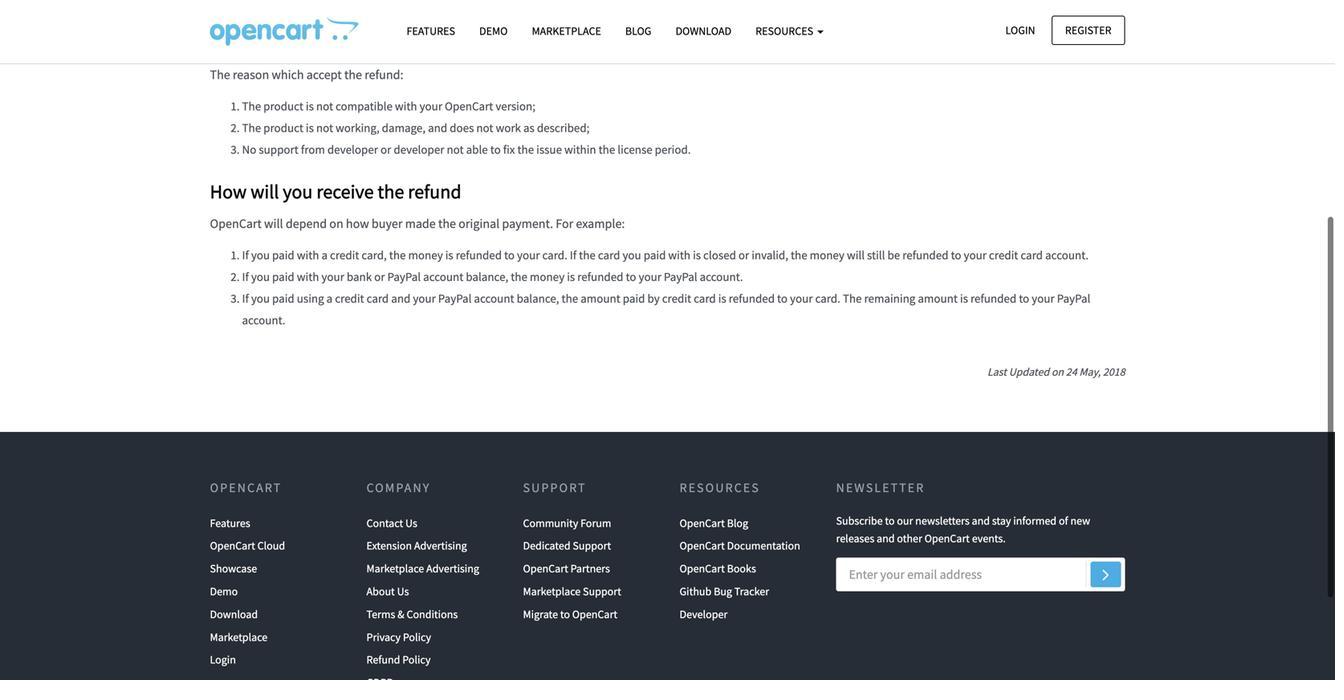 Task type: describe. For each thing, give the bounding box(es) containing it.
updated
[[1009, 365, 1049, 379]]

0 vertical spatial refund
[[438, 0, 491, 24]]

version;
[[496, 98, 535, 114]]

original
[[459, 215, 500, 231]]

dedicated support
[[523, 538, 611, 553]]

60
[[745, 36, 758, 52]]

invalid,
[[752, 247, 788, 262]]

2 amount from the left
[[918, 291, 958, 306]]

terms
[[367, 607, 395, 621]]

opencart partners
[[523, 561, 610, 576]]

2 vertical spatial refund
[[408, 179, 461, 204]]

the down after
[[210, 67, 230, 83]]

described;
[[537, 120, 590, 135]]

does
[[450, 120, 474, 135]]

the down reason
[[242, 98, 261, 114]]

about us
[[367, 584, 409, 599]]

2 product from the top
[[263, 120, 303, 135]]

will for how
[[251, 179, 279, 204]]

marketplace inside marketplace support link
[[523, 584, 581, 599]]

books
[[727, 561, 756, 576]]

your inside the product is not compatible with your opencart version; the product is not working, damage, and does not work as described; no support from developer or developer not able to fix the issue within the license period.
[[420, 98, 442, 114]]

0 vertical spatial balance,
[[466, 269, 508, 284]]

cloud
[[257, 538, 285, 553]]

features for opencart cloud
[[210, 516, 250, 530]]

opencart will depend on how buyer made the original payment. for example:
[[210, 215, 625, 231]]

opencart right in
[[429, 36, 480, 52]]

1 amount from the left
[[581, 291, 620, 306]]

opencart left depend
[[210, 215, 262, 231]]

or inside the product is not compatible with your opencart version; the product is not working, damage, and does not work as described; no support from developer or developer not able to fix the issue within the license period.
[[381, 142, 391, 157]]

1 vertical spatial on
[[1052, 365, 1064, 379]]

opencart down opencart blog 'link'
[[680, 538, 725, 553]]

0 vertical spatial account.
[[1045, 247, 1089, 262]]

documentation
[[727, 538, 800, 553]]

1 horizontal spatial demo
[[479, 24, 508, 38]]

2 horizontal spatial money
[[810, 247, 845, 262]]

the up buyer
[[378, 179, 404, 204]]

with left closed
[[668, 247, 691, 262]]

the up the reason which accept the refund:
[[297, 36, 315, 52]]

our
[[897, 513, 913, 528]]

after purchased the extension / theme in opencart marketplace. you can apply for the refund within 60 days of your purchase with order id.
[[210, 36, 953, 52]]

github bug tracker
[[680, 584, 769, 599]]

privacy policy
[[367, 630, 431, 644]]

register
[[1065, 23, 1112, 37]]

refund policy
[[367, 652, 431, 667]]

the down 'for'
[[562, 291, 578, 306]]

reason
[[233, 67, 269, 83]]

company
[[367, 480, 431, 496]]

migrate to opencart
[[523, 607, 618, 621]]

1 vertical spatial a
[[327, 291, 333, 306]]

is left closed
[[693, 247, 701, 262]]

opencart blog
[[680, 516, 748, 530]]

informed
[[1013, 513, 1057, 528]]

github bug tracker link
[[680, 580, 769, 603]]

events.
[[972, 531, 1006, 546]]

terms & conditions
[[367, 607, 458, 621]]

buyer
[[372, 215, 403, 231]]

us for about us
[[397, 584, 409, 599]]

is down 'for'
[[567, 269, 575, 284]]

newsletters
[[915, 513, 970, 528]]

1 vertical spatial resources
[[680, 480, 760, 496]]

refund policy link
[[367, 648, 431, 671]]

opencart books
[[680, 561, 756, 576]]

1 vertical spatial or
[[739, 247, 749, 262]]

opencart books link
[[680, 557, 756, 580]]

how
[[346, 215, 369, 231]]

marketplace support link
[[523, 580, 621, 603]]

login for "login" link to the right
[[1006, 23, 1035, 37]]

0 horizontal spatial account
[[423, 269, 464, 284]]

still
[[867, 247, 885, 262]]

is down opencart will depend on how buyer made the original payment. for example:
[[445, 247, 453, 262]]

releases
[[836, 531, 875, 546]]

0 vertical spatial days
[[300, 0, 337, 24]]

bank
[[347, 269, 372, 284]]

the down example:
[[579, 247, 596, 262]]

forum
[[581, 516, 611, 530]]

tracker
[[734, 584, 769, 599]]

privacy
[[367, 630, 401, 644]]

1 developer from the left
[[327, 142, 378, 157]]

marketplace.
[[483, 36, 553, 52]]

2018
[[1103, 365, 1125, 379]]

is down the reason which accept the refund:
[[306, 98, 314, 114]]

stay
[[992, 513, 1011, 528]]

0 vertical spatial a
[[322, 247, 328, 262]]

how for how will you receive the refund
[[210, 179, 247, 204]]

resources link
[[744, 17, 836, 45]]

migrate to opencart link
[[523, 603, 618, 626]]

the up no
[[242, 120, 261, 135]]

able
[[466, 142, 488, 157]]

if you paid with a credit card, the money is refunded to your card. if the card you paid with is closed or invalid, the money will still be refunded to your credit card account. if you paid with your bank or paypal account balance, the money is refunded to your paypal account. if you paid using a credit card and your paypal account balance, the amount paid by credit card is refunded to your card. the remaining amount is refunded to your paypal account.
[[242, 247, 1091, 327]]

privacy policy link
[[367, 626, 431, 648]]

can
[[578, 36, 597, 52]]

opencart down dedicated
[[523, 561, 568, 576]]

with up using
[[297, 269, 319, 284]]

from
[[301, 142, 325, 157]]

advertising for extension advertising
[[414, 538, 467, 553]]

id.
[[938, 36, 953, 52]]

developer link
[[680, 603, 728, 626]]

opencart up opencart cloud
[[210, 480, 282, 496]]

apply
[[600, 36, 630, 52]]

download link for blog
[[664, 17, 744, 45]]

may,
[[1079, 365, 1101, 379]]

opencart inside the product is not compatible with your opencart version; the product is not working, damage, and does not work as described; no support from developer or developer not able to fix the issue within the license period.
[[445, 98, 493, 114]]

last
[[987, 365, 1007, 379]]

support for marketplace
[[583, 584, 621, 599]]

opencart cloud link
[[210, 534, 285, 557]]

and up events.
[[972, 513, 990, 528]]

0 horizontal spatial demo
[[210, 584, 238, 599]]

contact us
[[367, 516, 417, 530]]

purchase
[[828, 36, 877, 52]]

marketplace inside marketplace advertising link
[[367, 561, 424, 576]]

period.
[[655, 142, 691, 157]]

1 horizontal spatial extension
[[525, 0, 603, 24]]

remaining
[[864, 291, 916, 306]]

0 horizontal spatial extension
[[317, 36, 369, 52]]

dedicated
[[523, 538, 571, 553]]

many
[[251, 0, 296, 24]]

extension
[[367, 538, 412, 553]]

opencart cloud
[[210, 538, 285, 553]]

not up from
[[316, 120, 333, 135]]

showcase
[[210, 561, 257, 576]]

policy for privacy policy
[[403, 630, 431, 644]]

not down accept on the top left
[[316, 98, 333, 114]]

0 vertical spatial demo link
[[467, 17, 520, 45]]

of inside the "subscribe to our newsletters and stay informed of new releases and other opencart events."
[[1059, 513, 1068, 528]]

0 horizontal spatial marketplace link
[[210, 626, 268, 648]]

the right card,
[[389, 247, 406, 262]]

opencart documentation
[[680, 538, 800, 553]]

2 vertical spatial or
[[374, 269, 385, 284]]

the right accept on the top left
[[344, 67, 362, 83]]

order
[[906, 36, 936, 52]]

with down depend
[[297, 247, 319, 262]]

about
[[367, 584, 395, 599]]

1 vertical spatial account
[[474, 291, 514, 306]]

community forum link
[[523, 512, 611, 534]]

dedicated support link
[[523, 534, 611, 557]]

Enter your email address text field
[[836, 558, 1125, 591]]

1 vertical spatial refund
[[670, 36, 706, 52]]

using
[[297, 291, 324, 306]]

to inside the "subscribe to our newsletters and stay informed of new releases and other opencart events."
[[885, 513, 895, 528]]

github
[[680, 584, 712, 599]]



Task type: vqa. For each thing, say whether or not it's contained in the screenshot.
'text box'
no



Task type: locate. For each thing, give the bounding box(es) containing it.
card. left remaining
[[815, 291, 841, 306]]

within
[[708, 36, 742, 52], [564, 142, 596, 157]]

1 vertical spatial will
[[264, 215, 283, 231]]

or right bank
[[374, 269, 385, 284]]

newsletter
[[836, 480, 925, 496]]

community forum
[[523, 516, 611, 530]]

0 horizontal spatial developer
[[327, 142, 378, 157]]

how many days you have to refund the extension
[[210, 0, 603, 24]]

with inside the product is not compatible with your opencart version; the product is not working, damage, and does not work as described; no support from developer or developer not able to fix the issue within the license period.
[[395, 98, 417, 114]]

the left remaining
[[843, 291, 862, 306]]

0 vertical spatial resources
[[756, 24, 816, 38]]

or right closed
[[739, 247, 749, 262]]

1 horizontal spatial money
[[530, 269, 565, 284]]

features link right /
[[395, 17, 467, 45]]

0 vertical spatial features
[[407, 24, 455, 38]]

opencart up the "does"
[[445, 98, 493, 114]]

marketplace link
[[520, 17, 613, 45], [210, 626, 268, 648]]

1 horizontal spatial days
[[760, 36, 785, 52]]

2 policy from the top
[[402, 652, 431, 667]]

1 horizontal spatial demo link
[[467, 17, 520, 45]]

will down support
[[251, 179, 279, 204]]

conditions
[[407, 607, 458, 621]]

us up extension advertising
[[405, 516, 417, 530]]

policy down privacy policy link
[[402, 652, 431, 667]]

download link for demo
[[210, 603, 258, 626]]

the left license
[[599, 142, 615, 157]]

features link for opencart cloud
[[210, 512, 250, 534]]

demo link
[[467, 17, 520, 45], [210, 580, 238, 603]]

1 vertical spatial login link
[[210, 648, 236, 671]]

is
[[306, 98, 314, 114], [306, 120, 314, 135], [445, 247, 453, 262], [693, 247, 701, 262], [567, 269, 575, 284], [718, 291, 726, 306], [960, 291, 968, 306]]

blog
[[625, 24, 652, 38], [727, 516, 748, 530]]

and
[[428, 120, 447, 135], [391, 291, 411, 306], [972, 513, 990, 528], [877, 531, 895, 546]]

community
[[523, 516, 578, 530]]

blog inside 'link'
[[727, 516, 748, 530]]

0 vertical spatial advertising
[[414, 538, 467, 553]]

is right remaining
[[960, 291, 968, 306]]

the right made
[[438, 215, 456, 231]]

the down payment.
[[511, 269, 527, 284]]

refunded up last
[[971, 291, 1017, 306]]

0 vertical spatial account
[[423, 269, 464, 284]]

will inside if you paid with a credit card, the money is refunded to your card. if the card you paid with is closed or invalid, the money will still be refunded to your credit card account. if you paid with your bank or paypal account balance, the money is refunded to your paypal account. if you paid using a credit card and your paypal account balance, the amount paid by credit card is refunded to your card. the remaining amount is refunded to your paypal account.
[[847, 247, 865, 262]]

opencart - refund policy image
[[210, 17, 358, 46]]

paid
[[272, 247, 294, 262], [644, 247, 666, 262], [272, 269, 294, 284], [272, 291, 294, 306], [623, 291, 645, 306]]

1 horizontal spatial of
[[1059, 513, 1068, 528]]

other
[[897, 531, 922, 546]]

1 horizontal spatial marketplace link
[[520, 17, 613, 45]]

2 vertical spatial support
[[583, 584, 621, 599]]

amount left by in the top left of the page
[[581, 291, 620, 306]]

made
[[405, 215, 436, 231]]

advertising up marketplace advertising
[[414, 538, 467, 553]]

extension
[[525, 0, 603, 24], [317, 36, 369, 52]]

1 horizontal spatial features
[[407, 24, 455, 38]]

0 horizontal spatial download
[[210, 607, 258, 621]]

extension left /
[[317, 36, 369, 52]]

1 vertical spatial login
[[210, 652, 236, 667]]

issue
[[536, 142, 562, 157]]

in
[[416, 36, 426, 52]]

the product is not compatible with your opencart version; the product is not working, damage, and does not work as described; no support from developer or developer not able to fix the issue within the license period.
[[242, 98, 691, 157]]

features link for demo
[[395, 17, 467, 45]]

the right invalid,
[[791, 247, 807, 262]]

balance, down original
[[466, 269, 508, 284]]

card,
[[362, 247, 387, 262]]

have
[[375, 0, 413, 24]]

2 vertical spatial will
[[847, 247, 865, 262]]

money left still
[[810, 247, 845, 262]]

refund right for
[[670, 36, 706, 52]]

last updated on 24 may, 2018
[[987, 365, 1125, 379]]

1 vertical spatial advertising
[[426, 561, 479, 576]]

purchased
[[238, 36, 294, 52]]

opencart
[[429, 36, 480, 52], [445, 98, 493, 114], [210, 215, 262, 231], [210, 480, 282, 496], [680, 516, 725, 530], [925, 531, 970, 546], [210, 538, 255, 553], [680, 538, 725, 553], [523, 561, 568, 576], [680, 561, 725, 576], [572, 607, 618, 621]]

compatible
[[336, 98, 393, 114]]

angle right image
[[1103, 565, 1109, 584]]

not left able
[[447, 142, 464, 157]]

download inside download link
[[676, 24, 732, 38]]

1 vertical spatial marketplace link
[[210, 626, 268, 648]]

0 vertical spatial login
[[1006, 23, 1035, 37]]

policy down terms & conditions link
[[403, 630, 431, 644]]

fix
[[503, 142, 515, 157]]

will for opencart
[[264, 215, 283, 231]]

not right the "does"
[[476, 120, 493, 135]]

with up damage,
[[395, 98, 417, 114]]

card
[[598, 247, 620, 262], [1021, 247, 1043, 262], [367, 291, 389, 306], [694, 291, 716, 306]]

days right many
[[300, 0, 337, 24]]

to inside the product is not compatible with your opencart version; the product is not working, damage, and does not work as described; no support from developer or developer not able to fix the issue within the license period.
[[490, 142, 501, 157]]

1 policy from the top
[[403, 630, 431, 644]]

2 developer from the left
[[394, 142, 444, 157]]

demo link left you
[[467, 17, 520, 45]]

will
[[251, 179, 279, 204], [264, 215, 283, 231], [847, 247, 865, 262]]

you
[[556, 36, 575, 52]]

1 horizontal spatial within
[[708, 36, 742, 52]]

download for demo
[[210, 607, 258, 621]]

1 vertical spatial features link
[[210, 512, 250, 534]]

0 vertical spatial us
[[405, 516, 417, 530]]

0 vertical spatial demo
[[479, 24, 508, 38]]

opencart down newsletters
[[925, 531, 970, 546]]

or down damage,
[[381, 142, 391, 157]]

features right /
[[407, 24, 455, 38]]

0 horizontal spatial money
[[408, 247, 443, 262]]

developer
[[680, 607, 728, 621]]

1 how from the top
[[210, 0, 247, 24]]

license
[[618, 142, 653, 157]]

if
[[242, 247, 249, 262], [570, 247, 577, 262], [242, 269, 249, 284], [242, 291, 249, 306]]

support for dedicated
[[573, 538, 611, 553]]

2 vertical spatial account.
[[242, 312, 285, 327]]

within down described; on the top of page
[[564, 142, 596, 157]]

1 vertical spatial download link
[[210, 603, 258, 626]]

0 vertical spatial card.
[[542, 247, 568, 262]]

1 vertical spatial support
[[573, 538, 611, 553]]

download link
[[664, 17, 744, 45], [210, 603, 258, 626]]

how for how many days you have to refund the extension
[[210, 0, 247, 24]]

new
[[1071, 513, 1090, 528]]

amount
[[581, 291, 620, 306], [918, 291, 958, 306]]

showcase link
[[210, 557, 257, 580]]

1 vertical spatial card.
[[815, 291, 841, 306]]

a right using
[[327, 291, 333, 306]]

support inside 'link'
[[573, 538, 611, 553]]

product up support
[[263, 120, 303, 135]]

us right about
[[397, 584, 409, 599]]

on left how
[[329, 215, 343, 231]]

features
[[407, 24, 455, 38], [210, 516, 250, 530]]

marketplace support
[[523, 584, 621, 599]]

the up the marketplace.
[[495, 0, 522, 24]]

1 vertical spatial features
[[210, 516, 250, 530]]

0 horizontal spatial within
[[564, 142, 596, 157]]

bug
[[714, 584, 732, 599]]

subscribe
[[836, 513, 883, 528]]

account down original
[[474, 291, 514, 306]]

the right for
[[650, 36, 668, 52]]

and inside if you paid with a credit card, the money is refunded to your card. if the card you paid with is closed or invalid, the money will still be refunded to your credit card account. if you paid with your bank or paypal account balance, the money is refunded to your paypal account. if you paid using a credit card and your paypal account balance, the amount paid by credit card is refunded to your card. the remaining amount is refunded to your paypal account.
[[391, 291, 411, 306]]

contact us link
[[367, 512, 417, 534]]

account
[[423, 269, 464, 284], [474, 291, 514, 306]]

support up partners
[[573, 538, 611, 553]]

1 horizontal spatial blog
[[727, 516, 748, 530]]

on left 24
[[1052, 365, 1064, 379]]

about us link
[[367, 580, 409, 603]]

download link left "60"
[[664, 17, 744, 45]]

and inside the product is not compatible with your opencart version; the product is not working, damage, and does not work as described; no support from developer or developer not able to fix the issue within the license period.
[[428, 120, 447, 135]]

is down closed
[[718, 291, 726, 306]]

1 horizontal spatial login
[[1006, 23, 1035, 37]]

24
[[1066, 365, 1077, 379]]

0 horizontal spatial features link
[[210, 512, 250, 534]]

and left the "does"
[[428, 120, 447, 135]]

demo left you
[[479, 24, 508, 38]]

will left depend
[[264, 215, 283, 231]]

opencart documentation link
[[680, 534, 800, 557]]

1 product from the top
[[263, 98, 303, 114]]

1 horizontal spatial amount
[[918, 291, 958, 306]]

1 horizontal spatial login link
[[992, 16, 1049, 45]]

1 vertical spatial account.
[[700, 269, 743, 284]]

1 vertical spatial us
[[397, 584, 409, 599]]

working,
[[336, 120, 380, 135]]

0 horizontal spatial amount
[[581, 291, 620, 306]]

opencart up github
[[680, 561, 725, 576]]

1 vertical spatial how
[[210, 179, 247, 204]]

1 vertical spatial balance,
[[517, 291, 559, 306]]

terms & conditions link
[[367, 603, 458, 626]]

1 horizontal spatial account.
[[700, 269, 743, 284]]

demo down showcase 'link' in the left bottom of the page
[[210, 584, 238, 599]]

support up community
[[523, 480, 587, 496]]

no
[[242, 142, 256, 157]]

features up opencart cloud
[[210, 516, 250, 530]]

0 horizontal spatial account.
[[242, 312, 285, 327]]

policy for refund policy
[[402, 652, 431, 667]]

0 horizontal spatial of
[[788, 36, 798, 52]]

register link
[[1052, 16, 1125, 45]]

for
[[632, 36, 647, 52]]

money down 'for'
[[530, 269, 565, 284]]

of right "60"
[[788, 36, 798, 52]]

receive
[[317, 179, 374, 204]]

account down made
[[423, 269, 464, 284]]

2 horizontal spatial account.
[[1045, 247, 1089, 262]]

0 vertical spatial will
[[251, 179, 279, 204]]

0 vertical spatial marketplace link
[[520, 17, 613, 45]]

is up from
[[306, 120, 314, 135]]

0 horizontal spatial features
[[210, 516, 250, 530]]

policy
[[403, 630, 431, 644], [402, 652, 431, 667]]

0 horizontal spatial blog
[[625, 24, 652, 38]]

0 vertical spatial how
[[210, 0, 247, 24]]

opencart inside the "subscribe to our newsletters and stay informed of new releases and other opencart events."
[[925, 531, 970, 546]]

product down which
[[263, 98, 303, 114]]

opencart inside 'link'
[[680, 516, 725, 530]]

blog up "opencart documentation"
[[727, 516, 748, 530]]

1 vertical spatial extension
[[317, 36, 369, 52]]

1 vertical spatial product
[[263, 120, 303, 135]]

within left "60"
[[708, 36, 742, 52]]

1 vertical spatial within
[[564, 142, 596, 157]]

damage,
[[382, 120, 426, 135]]

after
[[210, 36, 235, 52]]

for
[[556, 215, 573, 231]]

how up after
[[210, 0, 247, 24]]

blog right 'can'
[[625, 24, 652, 38]]

developer down damage,
[[394, 142, 444, 157]]

0 vertical spatial policy
[[403, 630, 431, 644]]

example:
[[576, 215, 625, 231]]

/
[[372, 36, 376, 52]]

opencart up "opencart documentation"
[[680, 516, 725, 530]]

1 vertical spatial policy
[[402, 652, 431, 667]]

advertising for marketplace advertising
[[426, 561, 479, 576]]

with left order
[[880, 36, 904, 52]]

which
[[272, 67, 304, 83]]

0 vertical spatial support
[[523, 480, 587, 496]]

0 vertical spatial within
[[708, 36, 742, 52]]

demo
[[479, 24, 508, 38], [210, 584, 238, 599]]

opencart up showcase
[[210, 538, 255, 553]]

1 vertical spatial days
[[760, 36, 785, 52]]

advertising down extension advertising link
[[426, 561, 479, 576]]

money down made
[[408, 247, 443, 262]]

0 horizontal spatial balance,
[[466, 269, 508, 284]]

download down showcase 'link' in the left bottom of the page
[[210, 607, 258, 621]]

0 vertical spatial product
[[263, 98, 303, 114]]

within inside the product is not compatible with your opencart version; the product is not working, damage, and does not work as described; no support from developer or developer not able to fix the issue within the license period.
[[564, 142, 596, 157]]

refund up the marketplace.
[[438, 0, 491, 24]]

refunded down invalid,
[[729, 291, 775, 306]]

migrate
[[523, 607, 558, 621]]

marketplace advertising
[[367, 561, 479, 576]]

2 how from the top
[[210, 179, 247, 204]]

refunded down original
[[456, 247, 502, 262]]

login for left "login" link
[[210, 652, 236, 667]]

download left "60"
[[676, 24, 732, 38]]

1 vertical spatial demo
[[210, 584, 238, 599]]

1 vertical spatial blog
[[727, 516, 748, 530]]

0 horizontal spatial login link
[[210, 648, 236, 671]]

the
[[495, 0, 522, 24], [297, 36, 315, 52], [650, 36, 668, 52], [344, 67, 362, 83], [517, 142, 534, 157], [599, 142, 615, 157], [378, 179, 404, 204], [438, 215, 456, 231], [389, 247, 406, 262], [579, 247, 596, 262], [791, 247, 807, 262], [511, 269, 527, 284], [562, 291, 578, 306]]

accept
[[306, 67, 342, 83]]

0 vertical spatial download link
[[664, 17, 744, 45]]

of left new
[[1059, 513, 1068, 528]]

1 vertical spatial demo link
[[210, 580, 238, 603]]

blog inside "link"
[[625, 24, 652, 38]]

1 horizontal spatial developer
[[394, 142, 444, 157]]

0 vertical spatial of
[[788, 36, 798, 52]]

features for demo
[[407, 24, 455, 38]]

0 vertical spatial features link
[[395, 17, 467, 45]]

your
[[801, 36, 825, 52], [420, 98, 442, 114], [517, 247, 540, 262], [964, 247, 987, 262], [322, 269, 344, 284], [639, 269, 662, 284], [413, 291, 436, 306], [790, 291, 813, 306], [1032, 291, 1055, 306]]

1 horizontal spatial features link
[[395, 17, 467, 45]]

resources left purchase
[[756, 24, 816, 38]]

0 vertical spatial on
[[329, 215, 343, 231]]

amount right remaining
[[918, 291, 958, 306]]

the right fix
[[517, 142, 534, 157]]

1 vertical spatial of
[[1059, 513, 1068, 528]]

download link down showcase 'link' in the left bottom of the page
[[210, 603, 258, 626]]

not
[[316, 98, 333, 114], [316, 120, 333, 135], [476, 120, 493, 135], [447, 142, 464, 157]]

you
[[341, 0, 371, 24], [283, 179, 313, 204], [251, 247, 270, 262], [623, 247, 641, 262], [251, 269, 270, 284], [251, 291, 270, 306]]

refund
[[367, 652, 400, 667]]

and left other
[[877, 531, 895, 546]]

balance, down payment.
[[517, 291, 559, 306]]

download for blog
[[676, 24, 732, 38]]

as
[[523, 120, 535, 135]]

refunded down example:
[[577, 269, 623, 284]]

0 horizontal spatial download link
[[210, 603, 258, 626]]

days right "60"
[[760, 36, 785, 52]]

0 horizontal spatial on
[[329, 215, 343, 231]]

0 vertical spatial extension
[[525, 0, 603, 24]]

opencart down marketplace support link
[[572, 607, 618, 621]]

resources up opencart blog
[[680, 480, 760, 496]]

1 horizontal spatial balance,
[[517, 291, 559, 306]]

0 vertical spatial or
[[381, 142, 391, 157]]

of
[[788, 36, 798, 52], [1059, 513, 1068, 528]]

demo link down showcase
[[210, 580, 238, 603]]

days
[[300, 0, 337, 24], [760, 36, 785, 52]]

1 vertical spatial download
[[210, 607, 258, 621]]

the reason which accept the refund:
[[210, 67, 403, 83]]

1 horizontal spatial card.
[[815, 291, 841, 306]]

us for contact us
[[405, 516, 417, 530]]

0 horizontal spatial card.
[[542, 247, 568, 262]]

refunded right be
[[903, 247, 949, 262]]

0 horizontal spatial days
[[300, 0, 337, 24]]

how will you receive the refund
[[210, 179, 461, 204]]

0 horizontal spatial demo link
[[210, 580, 238, 603]]

the inside if you paid with a credit card, the money is refunded to your card. if the card you paid with is closed or invalid, the money will still be refunded to your credit card account. if you paid with your bank or paypal account balance, the money is refunded to your paypal account. if you paid using a credit card and your paypal account balance, the amount paid by credit card is refunded to your card. the remaining amount is refunded to your paypal account.
[[843, 291, 862, 306]]

1 horizontal spatial on
[[1052, 365, 1064, 379]]

1 horizontal spatial download link
[[664, 17, 744, 45]]

features link
[[395, 17, 467, 45], [210, 512, 250, 534]]



